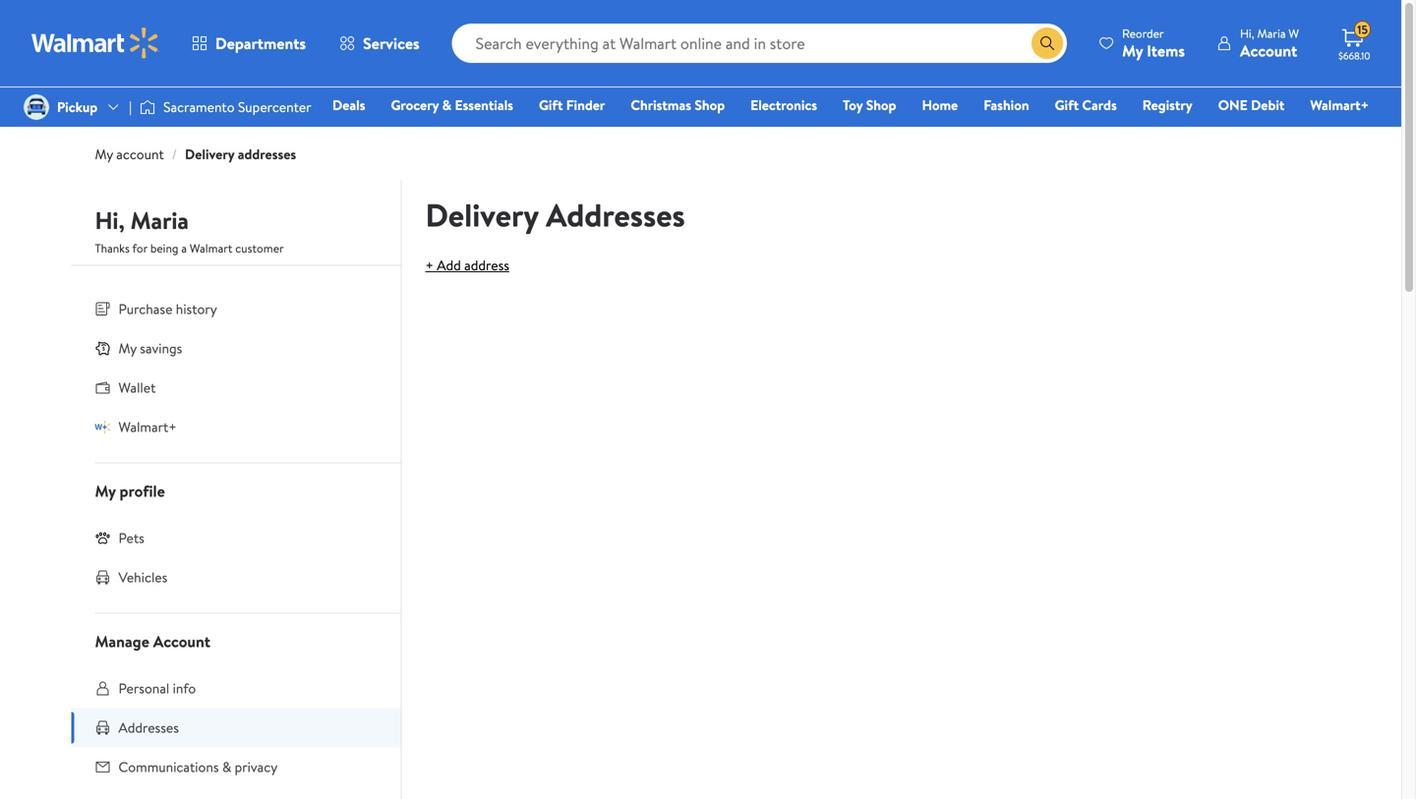 Task type: vqa. For each thing, say whether or not it's contained in the screenshot.
My profile
yes



Task type: locate. For each thing, give the bounding box(es) containing it.
hi, for account
[[1241, 25, 1255, 42]]

my savings
[[119, 339, 182, 358]]

0 horizontal spatial  image
[[24, 94, 49, 120]]

1 vertical spatial delivery
[[426, 193, 539, 237]]

shop for christmas shop
[[695, 95, 725, 115]]

delivery addresses link
[[185, 145, 296, 164]]

hi, inside hi, maria w account
[[1241, 25, 1255, 42]]

hi, maria w account
[[1241, 25, 1300, 61]]

1 vertical spatial maria
[[131, 204, 189, 237]]

1 horizontal spatial &
[[442, 95, 452, 115]]

hi, maria thanks for being a walmart customer
[[95, 204, 284, 257]]

1 horizontal spatial maria
[[1258, 25, 1286, 42]]

0 vertical spatial walmart+
[[1311, 95, 1370, 115]]

icon image up my profile
[[95, 419, 111, 435]]

1 horizontal spatial addresses
[[546, 193, 686, 237]]

maria inside "hi, maria thanks for being a walmart customer"
[[131, 204, 189, 237]]

walmart
[[190, 240, 233, 257]]

0 horizontal spatial delivery
[[185, 145, 235, 164]]

personal info link
[[71, 670, 401, 709]]

registry
[[1143, 95, 1193, 115]]

1 horizontal spatial gift
[[1055, 95, 1079, 115]]

maria inside hi, maria w account
[[1258, 25, 1286, 42]]

essentials
[[455, 95, 514, 115]]

 image for pickup
[[24, 94, 49, 120]]

my account / delivery addresses
[[95, 145, 296, 164]]

departments button
[[175, 20, 323, 67]]

manage account
[[95, 631, 211, 653]]

+ add address
[[426, 256, 510, 275]]

 image
[[24, 94, 49, 120], [140, 97, 156, 117]]

icon image inside my savings 'link'
[[95, 341, 111, 356]]

walmart+ down wallet
[[119, 418, 177, 437]]

cards
[[1083, 95, 1117, 115]]

pickup
[[57, 97, 98, 117]]

1 vertical spatial &
[[222, 758, 231, 777]]

1 horizontal spatial walmart+
[[1311, 95, 1370, 115]]

2 gift from the left
[[1055, 95, 1079, 115]]

sacramento supercenter
[[163, 97, 312, 117]]

shop
[[695, 95, 725, 115], [867, 95, 897, 115]]

0 horizontal spatial maria
[[131, 204, 189, 237]]

electronics link
[[742, 94, 827, 116]]

delivery addresses
[[426, 193, 686, 237]]

gift for gift finder
[[539, 95, 563, 115]]

account up debit
[[1241, 40, 1298, 61]]

pets link
[[71, 519, 401, 558]]

debit
[[1252, 95, 1285, 115]]

gift
[[539, 95, 563, 115], [1055, 95, 1079, 115]]

hi, up thanks
[[95, 204, 125, 237]]

2 vertical spatial icon image
[[95, 531, 111, 546]]

$668.10
[[1339, 49, 1371, 62]]

my
[[1123, 40, 1144, 61], [95, 145, 113, 164], [119, 339, 137, 358], [95, 481, 116, 502]]

icon image left 'my savings'
[[95, 341, 111, 356]]

maria
[[1258, 25, 1286, 42], [131, 204, 189, 237]]

hi,
[[1241, 25, 1255, 42], [95, 204, 125, 237]]

grocery & essentials link
[[382, 94, 522, 116]]

delivery up address
[[426, 193, 539, 237]]

0 horizontal spatial account
[[153, 631, 211, 653]]

add
[[437, 256, 461, 275]]

& right grocery
[[442, 95, 452, 115]]

my inside reorder my items
[[1123, 40, 1144, 61]]

0 vertical spatial walmart+ link
[[1302, 94, 1378, 116]]

1 horizontal spatial shop
[[867, 95, 897, 115]]

deals link
[[324, 94, 374, 116]]

my for my account / delivery addresses
[[95, 145, 113, 164]]

supercenter
[[238, 97, 312, 117]]

1 vertical spatial walmart+ link
[[71, 408, 401, 447]]

0 horizontal spatial hi,
[[95, 204, 125, 237]]

account
[[1241, 40, 1298, 61], [153, 631, 211, 653]]

walmart+ down $668.10
[[1311, 95, 1370, 115]]

pets
[[119, 529, 144, 548]]

savings
[[140, 339, 182, 358]]

wallet
[[119, 378, 156, 397]]

1 vertical spatial hi,
[[95, 204, 125, 237]]

icon image left "pets"
[[95, 531, 111, 546]]

|
[[129, 97, 132, 117]]

for
[[132, 240, 148, 257]]

1 gift from the left
[[539, 95, 563, 115]]

delivery
[[185, 145, 235, 164], [426, 193, 539, 237]]

deals
[[333, 95, 366, 115]]

Walmart Site-Wide search field
[[452, 24, 1068, 63]]

one debit link
[[1210, 94, 1294, 116]]

gift for gift cards
[[1055, 95, 1079, 115]]

vehicles link
[[71, 558, 401, 598]]

one debit
[[1219, 95, 1285, 115]]

1 horizontal spatial  image
[[140, 97, 156, 117]]

1 vertical spatial icon image
[[95, 419, 111, 435]]

grocery
[[391, 95, 439, 115]]

walmart+ link down my savings 'link'
[[71, 408, 401, 447]]

0 vertical spatial icon image
[[95, 341, 111, 356]]

delivery right / at the left of the page
[[185, 145, 235, 164]]

 image right |
[[140, 97, 156, 117]]

gift left finder
[[539, 95, 563, 115]]

walmart+ link down $668.10
[[1302, 94, 1378, 116]]

my for my savings
[[119, 339, 137, 358]]

hi, left w
[[1241, 25, 1255, 42]]

+ add address button
[[426, 256, 510, 275]]

0 vertical spatial maria
[[1258, 25, 1286, 42]]

my left savings
[[119, 339, 137, 358]]

gift finder
[[539, 95, 605, 115]]

walmart+
[[1311, 95, 1370, 115], [119, 418, 177, 437]]

2 shop from the left
[[867, 95, 897, 115]]

toy shop
[[843, 95, 897, 115]]

addresses
[[546, 193, 686, 237], [119, 719, 179, 738]]

& for communications
[[222, 758, 231, 777]]

my left items
[[1123, 40, 1144, 61]]

personal
[[119, 679, 170, 699]]

gift left the cards
[[1055, 95, 1079, 115]]

1 vertical spatial account
[[153, 631, 211, 653]]

1 horizontal spatial account
[[1241, 40, 1298, 61]]

my for my profile
[[95, 481, 116, 502]]

customer
[[235, 240, 284, 257]]

0 vertical spatial addresses
[[546, 193, 686, 237]]

0 horizontal spatial shop
[[695, 95, 725, 115]]

& for grocery
[[442, 95, 452, 115]]

 image left 'pickup'
[[24, 94, 49, 120]]

christmas
[[631, 95, 692, 115]]

0 horizontal spatial walmart+
[[119, 418, 177, 437]]

0 horizontal spatial addresses
[[119, 719, 179, 738]]

&
[[442, 95, 452, 115], [222, 758, 231, 777]]

reorder my items
[[1123, 25, 1186, 61]]

walmart+ link
[[1302, 94, 1378, 116], [71, 408, 401, 447]]

personal info
[[119, 679, 196, 699]]

my inside my savings 'link'
[[119, 339, 137, 358]]

addresses link
[[71, 709, 401, 748]]

account up info
[[153, 631, 211, 653]]

0 horizontal spatial gift
[[539, 95, 563, 115]]

0 vertical spatial account
[[1241, 40, 1298, 61]]

0 vertical spatial &
[[442, 95, 452, 115]]

0 horizontal spatial walmart+ link
[[71, 408, 401, 447]]

1 shop from the left
[[695, 95, 725, 115]]

items
[[1147, 40, 1186, 61]]

1 horizontal spatial hi,
[[1241, 25, 1255, 42]]

maria up "being"
[[131, 204, 189, 237]]

icon image inside pets link
[[95, 531, 111, 546]]

services button
[[323, 20, 436, 67]]

my left account
[[95, 145, 113, 164]]

& left privacy
[[222, 758, 231, 777]]

profile
[[120, 481, 165, 502]]

finder
[[566, 95, 605, 115]]

christmas shop
[[631, 95, 725, 115]]

shop right 'christmas'
[[695, 95, 725, 115]]

2 icon image from the top
[[95, 419, 111, 435]]

icon image
[[95, 341, 111, 356], [95, 419, 111, 435], [95, 531, 111, 546]]

0 vertical spatial hi,
[[1241, 25, 1255, 42]]

3 icon image from the top
[[95, 531, 111, 546]]

1 icon image from the top
[[95, 341, 111, 356]]

maria left w
[[1258, 25, 1286, 42]]

my left profile
[[95, 481, 116, 502]]

hi, inside "hi, maria thanks for being a walmart customer"
[[95, 204, 125, 237]]

shop right toy
[[867, 95, 897, 115]]

0 horizontal spatial &
[[222, 758, 231, 777]]



Task type: describe. For each thing, give the bounding box(es) containing it.
walmart image
[[31, 28, 159, 59]]

services
[[363, 32, 420, 54]]

my savings link
[[71, 329, 401, 368]]

1 horizontal spatial walmart+ link
[[1302, 94, 1378, 116]]

icon image for pets
[[95, 531, 111, 546]]

account
[[116, 145, 164, 164]]

fashion link
[[975, 94, 1039, 116]]

vehicles
[[119, 568, 168, 587]]

gift cards link
[[1046, 94, 1126, 116]]

addresses
[[238, 145, 296, 164]]

15
[[1358, 21, 1369, 38]]

account inside hi, maria w account
[[1241, 40, 1298, 61]]

/
[[172, 145, 177, 164]]

1 vertical spatial walmart+
[[119, 418, 177, 437]]

purchase history
[[119, 300, 217, 319]]

christmas shop link
[[622, 94, 734, 116]]

Search search field
[[452, 24, 1068, 63]]

my profile
[[95, 481, 165, 502]]

gift finder link
[[530, 94, 614, 116]]

address
[[465, 256, 510, 275]]

info
[[173, 679, 196, 699]]

grocery & essentials
[[391, 95, 514, 115]]

hi, for thanks for being a walmart customer
[[95, 204, 125, 237]]

privacy
[[235, 758, 278, 777]]

communications & privacy
[[119, 758, 278, 777]]

registry link
[[1134, 94, 1202, 116]]

reorder
[[1123, 25, 1164, 42]]

purchase
[[119, 300, 173, 319]]

toy shop link
[[834, 94, 906, 116]]

search icon image
[[1040, 35, 1056, 51]]

icon image for my savings
[[95, 341, 111, 356]]

being
[[150, 240, 179, 257]]

1 vertical spatial addresses
[[119, 719, 179, 738]]

0 vertical spatial delivery
[[185, 145, 235, 164]]

a
[[181, 240, 187, 257]]

+
[[426, 256, 434, 275]]

departments
[[215, 32, 306, 54]]

toy
[[843, 95, 863, 115]]

wallet link
[[71, 368, 401, 408]]

fashion
[[984, 95, 1030, 115]]

communications
[[119, 758, 219, 777]]

purchase history link
[[71, 290, 401, 329]]

hi, maria link
[[95, 204, 189, 245]]

gift cards
[[1055, 95, 1117, 115]]

shop for toy shop
[[867, 95, 897, 115]]

icon image for walmart+
[[95, 419, 111, 435]]

communications & privacy link
[[71, 748, 401, 788]]

maria for for
[[131, 204, 189, 237]]

sacramento
[[163, 97, 235, 117]]

electronics
[[751, 95, 818, 115]]

w
[[1289, 25, 1300, 42]]

 image for sacramento supercenter
[[140, 97, 156, 117]]

one
[[1219, 95, 1248, 115]]

home
[[922, 95, 958, 115]]

1 horizontal spatial delivery
[[426, 193, 539, 237]]

home link
[[914, 94, 967, 116]]

manage
[[95, 631, 149, 653]]

maria for account
[[1258, 25, 1286, 42]]

thanks
[[95, 240, 130, 257]]

my account link
[[95, 145, 164, 164]]

history
[[176, 300, 217, 319]]



